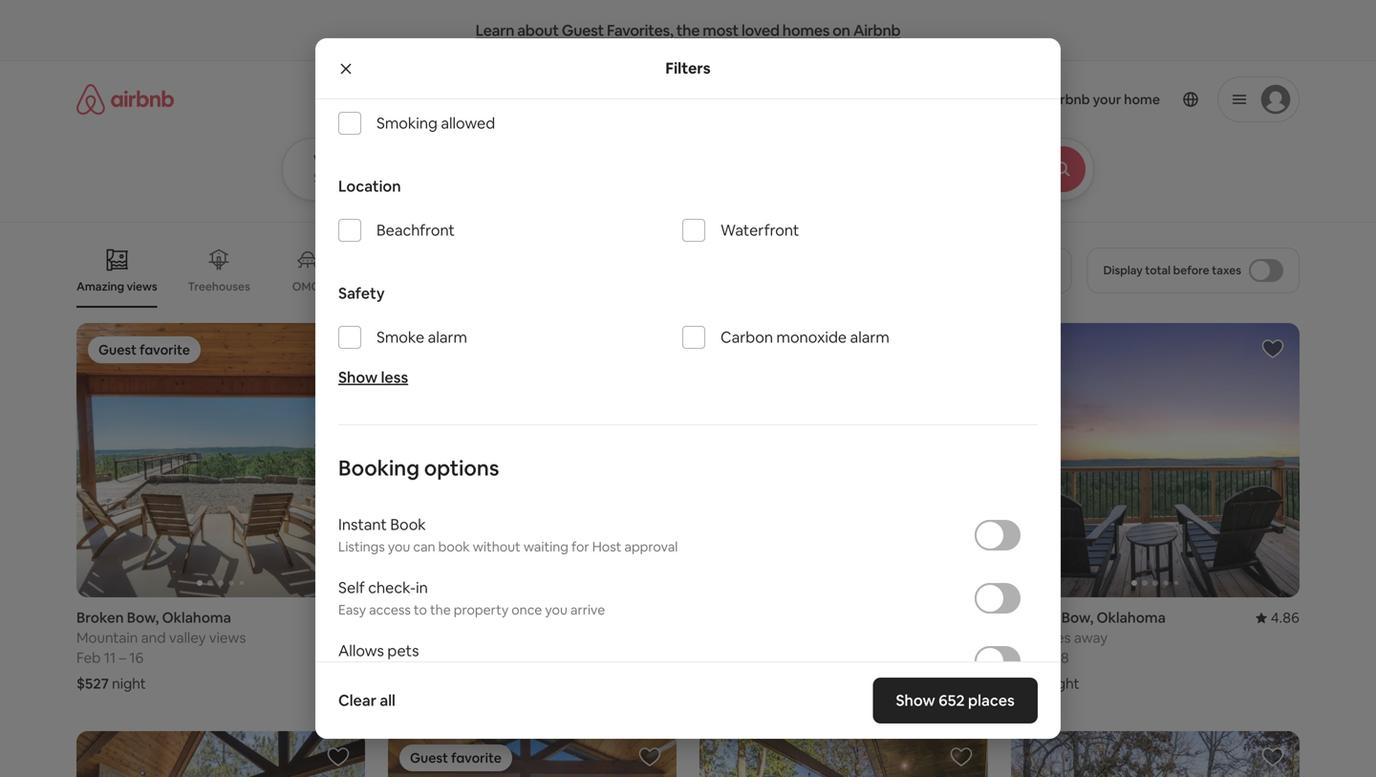 Task type: vqa. For each thing, say whether or not it's contained in the screenshot.
Experiences
yes



Task type: describe. For each thing, give the bounding box(es) containing it.
online experiences
[[715, 89, 850, 109]]

and
[[141, 629, 166, 647]]

none search field containing stays
[[282, 61, 1147, 201]]

book
[[438, 538, 470, 556]]

show 652 places
[[897, 691, 1015, 710]]

– inside 'broken bow, oklahoma 149 miles away mar 3 – 8 $421 night'
[[1051, 649, 1058, 667]]

views inside broken bow, oklahoma mountain and valley views feb 11 – 16 $527 night
[[209, 629, 246, 647]]

booking options
[[338, 455, 499, 482]]

you inside self check-in easy access to the property once you arrive
[[545, 601, 568, 619]]

smoking allowed
[[377, 113, 495, 133]]

6
[[435, 649, 443, 667]]

broken for mountain
[[76, 608, 124, 627]]

mar
[[1011, 649, 1037, 667]]

views inside granbury, texas lake views feb 1 – 6 $333
[[422, 629, 459, 647]]

– inside broken bow, oklahoma mountain and valley views feb 11 – 16 $527 night
[[119, 649, 126, 667]]

2 5.0 from the left
[[968, 608, 989, 627]]

what can we help you find? tab list
[[510, 78, 698, 120]]

granbury, texas lake views feb 1 – 6 $333
[[388, 608, 496, 693]]

safety
[[338, 284, 385, 303]]

for
[[572, 538, 590, 556]]

clear all
[[338, 691, 396, 710]]

display total before taxes
[[1104, 263, 1242, 278]]

$527
[[76, 674, 109, 693]]

can
[[413, 538, 436, 556]]

experiences button
[[580, 78, 698, 120]]

display
[[1104, 263, 1143, 278]]

instant
[[338, 515, 387, 534]]

night inside broken bow, oklahoma mountain and valley views feb 11 – 16 $527 night
[[112, 674, 146, 693]]

miles
[[1037, 629, 1071, 647]]

away
[[1074, 629, 1108, 647]]

learn about guest favorites, the most loved homes on airbnb
[[476, 21, 901, 40]]

– inside granbury, texas lake views feb 1 – 6 $333
[[425, 649, 432, 667]]

experiences inside button
[[596, 89, 682, 109]]

stays
[[525, 89, 564, 109]]

online experiences link
[[698, 78, 867, 120]]

monoxide
[[777, 327, 847, 347]]

smoke
[[377, 327, 425, 347]]

booking options group
[[338, 455, 1038, 693]]

homes
[[783, 21, 830, 40]]

allows pets
[[338, 641, 419, 661]]

11
[[104, 649, 116, 667]]

3 – from the left
[[745, 649, 752, 667]]

approval
[[625, 538, 678, 556]]

show for show less
[[338, 368, 378, 387]]

broken bow, oklahoma mountain and valley views feb 11 – 16 $527 night
[[76, 608, 246, 693]]

beachfront
[[377, 220, 455, 240]]

oklahoma for away
[[1097, 608, 1166, 627]]

carbon
[[721, 327, 773, 347]]

airbnb
[[854, 21, 901, 40]]

mountain
[[76, 629, 138, 647]]

waiting
[[524, 538, 569, 556]]

check-
[[368, 578, 416, 598]]

self
[[338, 578, 365, 598]]

bow, for and
[[127, 608, 159, 627]]

smoke alarm
[[377, 327, 467, 347]]

lake
[[388, 629, 419, 647]]

3
[[1040, 649, 1048, 667]]

valley
[[169, 629, 206, 647]]

location
[[338, 176, 401, 196]]

places
[[969, 691, 1015, 710]]

clear all button
[[329, 682, 405, 720]]

allowed
[[441, 113, 495, 133]]

pets
[[388, 641, 419, 661]]

where
[[314, 152, 350, 167]]

show 652 places link
[[874, 678, 1038, 724]]

19
[[727, 649, 742, 667]]

show less
[[338, 368, 408, 387]]

Where search field
[[314, 169, 522, 186]]

once
[[512, 601, 542, 619]]

bow, for miles
[[1062, 608, 1094, 627]]

you inside instant book listings you can book without waiting for host approval
[[388, 538, 410, 556]]

2 alarm from the left
[[850, 327, 890, 347]]

texas
[[458, 608, 496, 627]]

self check-in easy access to the property once you arrive
[[338, 578, 605, 619]]

learn about guest favorites, the most loved homes on airbnb button
[[468, 13, 909, 48]]

add to wishlist: broken bow, ok image
[[327, 746, 350, 769]]

without
[[473, 538, 521, 556]]

all
[[380, 691, 396, 710]]

4.86
[[1271, 608, 1300, 627]]

in
[[416, 578, 428, 598]]



Task type: locate. For each thing, give the bounding box(es) containing it.
profile element
[[880, 61, 1300, 138]]

book
[[390, 515, 426, 534]]

listings
[[338, 538, 385, 556]]

– right 1
[[425, 649, 432, 667]]

views right amazing at top
[[127, 279, 157, 294]]

broken for 149
[[1011, 608, 1059, 627]]

property
[[454, 601, 509, 619]]

1 – from the left
[[119, 649, 126, 667]]

views right valley
[[209, 629, 246, 647]]

total
[[1146, 263, 1171, 278]]

host
[[593, 538, 622, 556]]

alarm right smoke
[[428, 327, 467, 347]]

0 vertical spatial show
[[338, 368, 378, 387]]

$333
[[388, 674, 421, 693]]

5.0 out of 5 average rating image up show 652 places
[[953, 608, 989, 627]]

granbury,
[[388, 608, 455, 627]]

4 – from the left
[[1051, 649, 1058, 667]]

taxes
[[1212, 263, 1242, 278]]

booking
[[338, 455, 420, 482]]

broken up the mountain in the bottom of the page
[[76, 608, 124, 627]]

add to wishlist: broken bow, oklahoma image
[[327, 337, 350, 360], [1262, 337, 1285, 360], [950, 746, 973, 769], [1262, 746, 1285, 769]]

group containing amazing views
[[76, 233, 972, 308]]

filters dialog
[[315, 0, 1061, 739]]

1 vertical spatial you
[[545, 601, 568, 619]]

loved
[[742, 21, 780, 40]]

2 oklahoma from the left
[[1097, 608, 1166, 627]]

the right to
[[430, 601, 451, 619]]

online
[[715, 89, 760, 109]]

16
[[129, 649, 144, 667]]

arrive
[[571, 601, 605, 619]]

the
[[677, 21, 700, 40], [430, 601, 451, 619]]

2 – from the left
[[425, 649, 432, 667]]

0 horizontal spatial broken
[[76, 608, 124, 627]]

2 horizontal spatial views
[[422, 629, 459, 647]]

0 horizontal spatial feb
[[76, 649, 101, 667]]

the inside self check-in easy access to the property once you arrive
[[430, 601, 451, 619]]

guest
[[562, 21, 604, 40]]

1 vertical spatial the
[[430, 601, 451, 619]]

bow, up the away
[[1062, 608, 1094, 627]]

views inside group
[[127, 279, 157, 294]]

1 horizontal spatial bow,
[[1062, 608, 1094, 627]]

about
[[517, 21, 559, 40]]

on
[[833, 21, 851, 40]]

countryside
[[365, 279, 432, 294]]

add to wishlist: livingston, texas image
[[639, 746, 662, 769]]

show left less
[[338, 368, 378, 387]]

amazing views
[[76, 279, 157, 294]]

feb inside granbury, texas lake views feb 1 – 6 $333
[[388, 649, 413, 667]]

allows
[[338, 641, 384, 661]]

bow,
[[127, 608, 159, 627], [1062, 608, 1094, 627]]

1 vertical spatial show
[[897, 691, 936, 710]]

–
[[119, 649, 126, 667], [425, 649, 432, 667], [745, 649, 752, 667], [1051, 649, 1058, 667]]

5.0
[[345, 608, 365, 627], [968, 608, 989, 627]]

the left most
[[677, 21, 700, 40]]

None search field
[[282, 61, 1147, 201]]

149
[[1011, 629, 1034, 647]]

1 horizontal spatial views
[[209, 629, 246, 647]]

1 horizontal spatial the
[[677, 21, 700, 40]]

feb 19 – 25
[[700, 649, 771, 667]]

2 5.0 out of 5 average rating image from the left
[[953, 608, 989, 627]]

you down book
[[388, 538, 410, 556]]

experiences down filters on the top of the page
[[596, 89, 682, 109]]

oklahoma
[[162, 608, 231, 627], [1097, 608, 1166, 627]]

the inside button
[[677, 21, 700, 40]]

2 horizontal spatial feb
[[700, 649, 724, 667]]

1 experiences from the left
[[596, 89, 682, 109]]

show inside "button"
[[338, 368, 378, 387]]

amazing
[[76, 279, 124, 294]]

5.0 out of 5 average rating image
[[330, 608, 365, 627], [953, 608, 989, 627]]

0 horizontal spatial alarm
[[428, 327, 467, 347]]

less
[[381, 368, 408, 387]]

bow, inside 'broken bow, oklahoma 149 miles away mar 3 – 8 $421 night'
[[1062, 608, 1094, 627]]

3 feb from the left
[[700, 649, 724, 667]]

1 horizontal spatial night
[[1046, 674, 1080, 693]]

1
[[416, 649, 422, 667]]

1 horizontal spatial broken
[[1011, 608, 1059, 627]]

1 horizontal spatial 5.0 out of 5 average rating image
[[953, 608, 989, 627]]

group
[[76, 233, 972, 308], [76, 323, 365, 597], [388, 323, 677, 597], [700, 323, 989, 597], [1011, 323, 1300, 597], [76, 731, 365, 777], [388, 731, 677, 777], [700, 731, 989, 777], [1011, 731, 1300, 777]]

treehouses
[[188, 279, 250, 294]]

0 horizontal spatial the
[[430, 601, 451, 619]]

0 horizontal spatial oklahoma
[[162, 608, 231, 627]]

2 experiences from the left
[[764, 89, 850, 109]]

0 horizontal spatial show
[[338, 368, 378, 387]]

broken inside broken bow, oklahoma mountain and valley views feb 11 – 16 $527 night
[[76, 608, 124, 627]]

oklahoma up valley
[[162, 608, 231, 627]]

show for show 652 places
[[897, 691, 936, 710]]

652
[[939, 691, 965, 710]]

oklahoma inside broken bow, oklahoma mountain and valley views feb 11 – 16 $527 night
[[162, 608, 231, 627]]

instant book listings you can book without waiting for host approval
[[338, 515, 678, 556]]

1 horizontal spatial show
[[897, 691, 936, 710]]

1 broken from the left
[[76, 608, 124, 627]]

alarm right monoxide
[[850, 327, 890, 347]]

clear
[[338, 691, 377, 710]]

before
[[1174, 263, 1210, 278]]

you
[[388, 538, 410, 556], [545, 601, 568, 619]]

1 bow, from the left
[[127, 608, 159, 627]]

0 horizontal spatial bow,
[[127, 608, 159, 627]]

bow, up and
[[127, 608, 159, 627]]

0 horizontal spatial views
[[127, 279, 157, 294]]

0 horizontal spatial night
[[112, 674, 146, 693]]

1 feb from the left
[[76, 649, 101, 667]]

omg!
[[292, 279, 323, 294]]

1 horizontal spatial oklahoma
[[1097, 608, 1166, 627]]

stays button
[[510, 78, 580, 120]]

night inside 'broken bow, oklahoma 149 miles away mar 3 – 8 $421 night'
[[1046, 674, 1080, 693]]

$421
[[1011, 674, 1043, 693]]

learn
[[476, 21, 515, 40]]

0 vertical spatial the
[[677, 21, 700, 40]]

1 oklahoma from the left
[[162, 608, 231, 627]]

alarm
[[428, 327, 467, 347], [850, 327, 890, 347]]

access
[[369, 601, 411, 619]]

views up 6
[[422, 629, 459, 647]]

5.0 out of 5 average rating image down self
[[330, 608, 365, 627]]

1 horizontal spatial feb
[[388, 649, 413, 667]]

oklahoma inside 'broken bow, oklahoma 149 miles away mar 3 – 8 $421 night'
[[1097, 608, 1166, 627]]

broken up 149
[[1011, 608, 1059, 627]]

smoking
[[377, 113, 438, 133]]

oklahoma for valley
[[162, 608, 231, 627]]

broken inside 'broken bow, oklahoma 149 miles away mar 3 – 8 $421 night'
[[1011, 608, 1059, 627]]

filters
[[666, 58, 711, 78]]

experiences right the online
[[764, 89, 850, 109]]

1 horizontal spatial you
[[545, 601, 568, 619]]

2 bow, from the left
[[1062, 608, 1094, 627]]

to
[[414, 601, 427, 619]]

show less button
[[338, 368, 408, 395]]

feb left the 19
[[700, 649, 724, 667]]

8
[[1061, 649, 1070, 667]]

2 broken from the left
[[1011, 608, 1059, 627]]

waterfront
[[721, 220, 800, 240]]

oklahoma up the away
[[1097, 608, 1166, 627]]

0 horizontal spatial 5.0 out of 5 average rating image
[[330, 608, 365, 627]]

1 horizontal spatial experiences
[[764, 89, 850, 109]]

1 night from the left
[[112, 674, 146, 693]]

0 horizontal spatial 5.0
[[345, 608, 365, 627]]

favorites,
[[607, 21, 674, 40]]

1 horizontal spatial alarm
[[850, 327, 890, 347]]

0 horizontal spatial you
[[388, 538, 410, 556]]

bow, inside broken bow, oklahoma mountain and valley views feb 11 – 16 $527 night
[[127, 608, 159, 627]]

most
[[703, 21, 739, 40]]

broken bow, oklahoma 149 miles away mar 3 – 8 $421 night
[[1011, 608, 1166, 693]]

night down the 8
[[1046, 674, 1080, 693]]

0 horizontal spatial experiences
[[596, 89, 682, 109]]

– right 11
[[119, 649, 126, 667]]

feb inside broken bow, oklahoma mountain and valley views feb 11 – 16 $527 night
[[76, 649, 101, 667]]

1 horizontal spatial 5.0
[[968, 608, 989, 627]]

1 5.0 from the left
[[345, 608, 365, 627]]

– right the 19
[[745, 649, 752, 667]]

feb left 1
[[388, 649, 413, 667]]

– right 3
[[1051, 649, 1058, 667]]

easy
[[338, 601, 366, 619]]

show left 652
[[897, 691, 936, 710]]

1 alarm from the left
[[428, 327, 467, 347]]

feb left 11
[[76, 649, 101, 667]]

2 night from the left
[[1046, 674, 1080, 693]]

views
[[127, 279, 157, 294], [209, 629, 246, 647], [422, 629, 459, 647]]

0 vertical spatial you
[[388, 538, 410, 556]]

4.86 out of 5 average rating image
[[1256, 608, 1300, 627]]

1 5.0 out of 5 average rating image from the left
[[330, 608, 365, 627]]

night down 16
[[112, 674, 146, 693]]

you right once
[[545, 601, 568, 619]]

night
[[112, 674, 146, 693], [1046, 674, 1080, 693]]

2 feb from the left
[[388, 649, 413, 667]]

options
[[424, 455, 499, 482]]

25
[[755, 649, 771, 667]]



